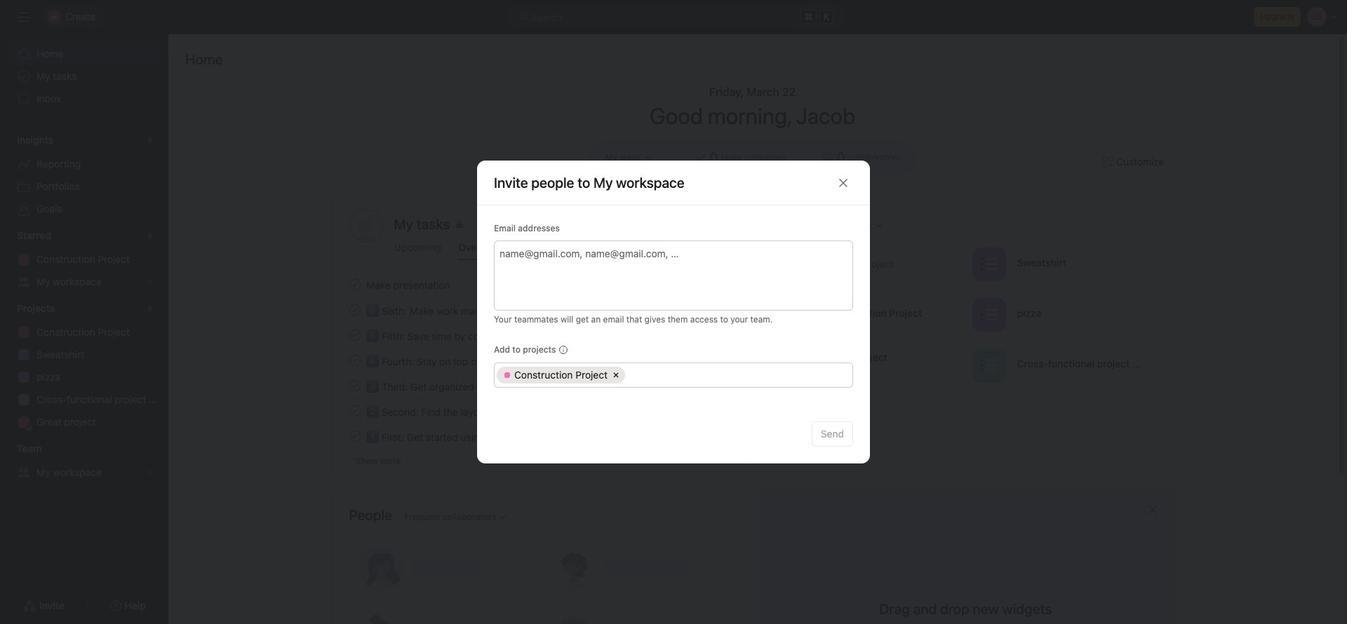 Task type: vqa. For each thing, say whether or not it's contained in the screenshot.
you.
no



Task type: locate. For each thing, give the bounding box(es) containing it.
1 mark complete checkbox from the top
[[346, 276, 363, 293]]

cell
[[497, 367, 625, 384], [497, 367, 625, 384], [627, 367, 848, 384], [627, 367, 848, 384]]

1 vertical spatial mark complete checkbox
[[346, 352, 363, 369]]

add profile photo image
[[349, 209, 383, 243]]

starred element
[[0, 223, 168, 296]]

list image down list image on the right of the page
[[980, 357, 997, 374]]

3 mark complete image from the top
[[346, 327, 363, 344]]

2 mark complete image from the top
[[346, 377, 363, 394]]

mark complete image
[[346, 276, 363, 293], [346, 302, 363, 319], [346, 327, 363, 344], [346, 403, 363, 420], [346, 428, 363, 445]]

4 mark complete image from the top
[[346, 403, 363, 420]]

0 vertical spatial mark complete checkbox
[[346, 302, 363, 319]]

name@gmail.com, name@gmail.com, … text field
[[500, 245, 846, 262], [500, 245, 846, 262]]

mark complete image for fourth mark complete checkbox from the bottom of the page
[[346, 276, 363, 293]]

0 vertical spatial list image
[[980, 256, 997, 273]]

4 mark complete checkbox from the top
[[346, 428, 363, 445]]

2 mark complete image from the top
[[346, 302, 363, 319]]

Mark complete checkbox
[[346, 276, 363, 293], [346, 327, 363, 344], [346, 377, 363, 394], [346, 428, 363, 445]]

1 vertical spatial list image
[[980, 357, 997, 374]]

1 mark complete image from the top
[[346, 352, 363, 369]]

list item
[[776, 243, 966, 286], [332, 298, 747, 323], [332, 323, 747, 348], [332, 348, 747, 373], [332, 373, 747, 399]]

mark complete image for 2nd mark complete option from the bottom
[[346, 352, 363, 369]]

dialog
[[477, 161, 870, 464], [477, 161, 870, 464]]

row
[[495, 363, 853, 387], [495, 363, 853, 387]]

mark complete image for first mark complete checkbox from the bottom of the page
[[346, 428, 363, 445]]

global element
[[0, 34, 168, 119]]

2 vertical spatial mark complete checkbox
[[346, 403, 363, 420]]

mark complete image for 1st mark complete option from the bottom of the page
[[346, 403, 363, 420]]

board image
[[790, 306, 807, 323]]

1 vertical spatial mark complete image
[[346, 377, 363, 394]]

Mark complete checkbox
[[346, 302, 363, 319], [346, 352, 363, 369], [346, 403, 363, 420]]

list image up list image on the right of the page
[[980, 256, 997, 273]]

5 mark complete image from the top
[[346, 428, 363, 445]]

projects element
[[0, 296, 168, 436]]

list image
[[980, 256, 997, 273], [980, 357, 997, 374]]

mark complete image
[[346, 352, 363, 369], [346, 377, 363, 394]]

more information image
[[559, 346, 567, 354], [559, 346, 567, 354]]

0 vertical spatial mark complete image
[[346, 352, 363, 369]]

2 list image from the top
[[980, 357, 997, 374]]

1 mark complete image from the top
[[346, 276, 363, 293]]

close this dialog image
[[838, 177, 849, 188], [838, 177, 849, 188]]



Task type: describe. For each thing, give the bounding box(es) containing it.
board image
[[790, 357, 807, 374]]

teams element
[[0, 436, 168, 487]]

mark complete image for 2nd mark complete checkbox from the bottom of the page
[[346, 377, 363, 394]]

3 mark complete checkbox from the top
[[346, 377, 363, 394]]

list image
[[980, 306, 997, 323]]

hide sidebar image
[[18, 11, 29, 22]]

insights element
[[0, 128, 168, 223]]

1 mark complete checkbox from the top
[[346, 302, 363, 319]]

1 list image from the top
[[980, 256, 997, 273]]

dismiss image
[[1147, 504, 1158, 516]]

mark complete image for first mark complete option from the top of the page
[[346, 302, 363, 319]]

mark complete image for third mark complete checkbox from the bottom of the page
[[346, 327, 363, 344]]

3 mark complete checkbox from the top
[[346, 403, 363, 420]]

2 mark complete checkbox from the top
[[346, 352, 363, 369]]

2 mark complete checkbox from the top
[[346, 327, 363, 344]]



